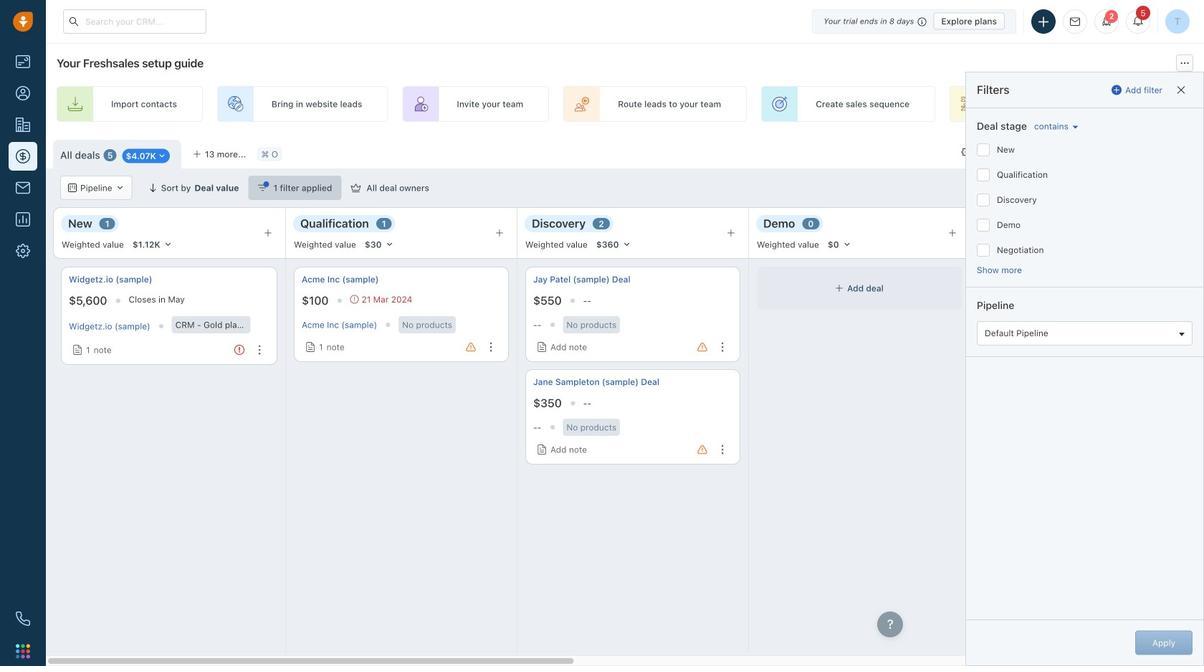 Task type: describe. For each thing, give the bounding box(es) containing it.
freshworks switcher image
[[16, 644, 30, 658]]

Search your CRM... text field
[[63, 9, 206, 34]]

send email image
[[1070, 17, 1081, 26]]

Search field
[[1127, 176, 1199, 200]]



Task type: vqa. For each thing, say whether or not it's contained in the screenshot.
Phone element
yes



Task type: locate. For each thing, give the bounding box(es) containing it.
container_wx8msf4aqz5i3rn1 image
[[158, 151, 166, 160], [258, 183, 268, 193], [835, 284, 844, 293], [350, 295, 359, 304], [537, 445, 547, 455]]

phone image
[[16, 612, 30, 626]]

container_wx8msf4aqz5i3rn1 image
[[962, 147, 972, 157], [351, 183, 361, 193], [68, 184, 77, 192], [116, 184, 124, 192], [305, 342, 315, 352], [537, 342, 547, 352], [72, 345, 82, 355]]

phone element
[[9, 604, 37, 633]]



